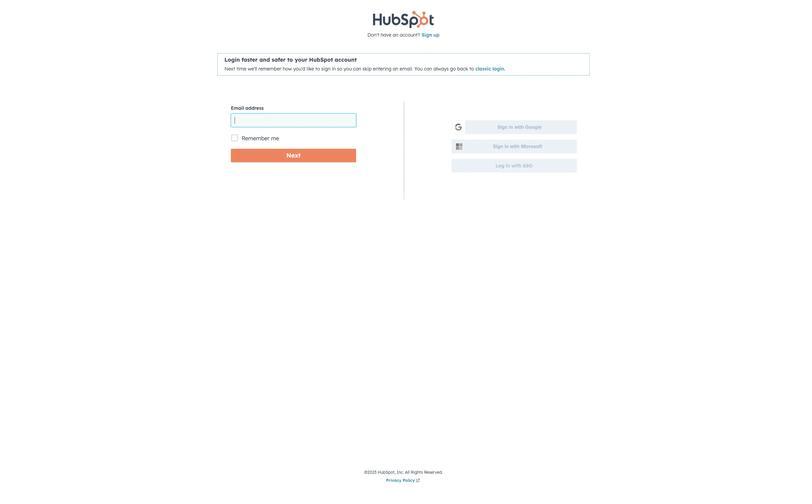 Task type: describe. For each thing, give the bounding box(es) containing it.
email address
[[231, 105, 264, 111]]

safer
[[272, 56, 286, 63]]

how
[[283, 66, 292, 72]]

2023
[[368, 470, 377, 475]]

sign in with microsoft
[[494, 144, 543, 149]]

skip
[[363, 66, 372, 72]]

google
[[526, 125, 542, 130]]

up
[[434, 32, 440, 38]]

account?
[[400, 32, 421, 38]]

sign in with google
[[498, 125, 542, 130]]

back
[[458, 66, 469, 72]]

in for sign in with microsoft
[[505, 144, 509, 149]]

email
[[231, 105, 244, 111]]

don't
[[368, 32, 380, 38]]

classic
[[476, 66, 492, 72]]

always
[[434, 66, 449, 72]]

all
[[406, 470, 410, 475]]

so
[[337, 66, 343, 72]]

and
[[260, 56, 270, 63]]

with for microsoft
[[511, 144, 520, 149]]

classic login button
[[476, 66, 505, 72]]

privacy
[[387, 478, 402, 483]]

sign for sign in with google
[[498, 125, 508, 130]]

link opens in a new window image inside the privacy policy link
[[416, 479, 420, 483]]

login
[[493, 66, 505, 72]]

0 vertical spatial sign
[[422, 32, 433, 38]]

an inside the login faster and safer to your hubspot account next time we'll remember how you'd like to sign in so you can skip entering an email. you can always go back to classic login .
[[393, 66, 399, 72]]

like
[[307, 66, 314, 72]]

© 2023 hubspot, inc. all rights reserved.
[[365, 470, 443, 475]]

reserved.
[[425, 470, 443, 475]]

entering
[[373, 66, 392, 72]]

inc.
[[397, 470, 404, 475]]

in for log in with sso
[[506, 163, 511, 169]]

privacy policy link
[[387, 477, 421, 485]]

account
[[335, 56, 357, 63]]

1 link opens in a new window image from the top
[[416, 477, 420, 485]]

you
[[344, 66, 352, 72]]

login
[[225, 56, 240, 63]]

1 an from the top
[[393, 32, 399, 38]]

in inside the login faster and safer to your hubspot account next time we'll remember how you'd like to sign in so you can skip entering an email. you can always go back to classic login .
[[332, 66, 336, 72]]

login faster and safer to your hubspot account next time we'll remember how you'd like to sign in so you can skip entering an email. you can always go back to classic login .
[[225, 56, 506, 72]]



Task type: vqa. For each thing, say whether or not it's contained in the screenshot.
Log In With Sso button
yes



Task type: locate. For each thing, give the bounding box(es) containing it.
with for sso
[[512, 163, 522, 169]]

1 horizontal spatial can
[[424, 66, 433, 72]]

rights
[[411, 470, 423, 475]]

remember
[[259, 66, 282, 72]]

with for google
[[515, 125, 525, 130]]

an
[[393, 32, 399, 38], [393, 66, 399, 72]]

remember
[[242, 135, 270, 142]]

policy
[[403, 478, 415, 483]]

sign up sign in with microsoft button
[[498, 125, 508, 130]]

an right have
[[393, 32, 399, 38]]

Email address email field
[[231, 113, 357, 127]]

0 horizontal spatial can
[[353, 66, 362, 72]]

faster
[[242, 56, 258, 63]]

sign
[[422, 32, 433, 38], [498, 125, 508, 130], [494, 144, 504, 149]]

to
[[288, 56, 293, 63], [316, 66, 320, 72], [470, 66, 475, 72]]

hubspot,
[[378, 470, 396, 475]]

log
[[496, 163, 505, 169]]

next inside the login faster and safer to your hubspot account next time we'll remember how you'd like to sign in so you can skip entering an email. you can always go back to classic login .
[[225, 66, 235, 72]]

1 can from the left
[[353, 66, 362, 72]]

you
[[415, 66, 423, 72]]

0 horizontal spatial next
[[225, 66, 235, 72]]

sign left up
[[422, 32, 433, 38]]

go
[[451, 66, 456, 72]]

1 vertical spatial an
[[393, 66, 399, 72]]

your
[[295, 56, 308, 63]]

1 horizontal spatial to
[[316, 66, 320, 72]]

log in with sso button
[[452, 159, 577, 172]]

next inside button
[[287, 151, 301, 159]]

to up how
[[288, 56, 293, 63]]

1 vertical spatial next
[[287, 151, 301, 159]]

we'll
[[248, 66, 257, 72]]

sign up "log"
[[494, 144, 504, 149]]

.
[[505, 66, 506, 72]]

address
[[246, 105, 264, 111]]

1 vertical spatial with
[[511, 144, 520, 149]]

sso
[[523, 163, 533, 169]]

2 horizontal spatial to
[[470, 66, 475, 72]]

an left email.
[[393, 66, 399, 72]]

microsoft
[[521, 144, 543, 149]]

hubspot
[[309, 56, 333, 63]]

can right you on the top of page
[[424, 66, 433, 72]]

next
[[225, 66, 235, 72], [287, 151, 301, 159]]

with left microsoft
[[511, 144, 520, 149]]

you'd
[[294, 66, 306, 72]]

sign for sign in with microsoft
[[494, 144, 504, 149]]

me
[[271, 135, 279, 142]]

in inside button
[[506, 163, 511, 169]]

1 vertical spatial sign
[[498, 125, 508, 130]]

in up sign in with microsoft button
[[510, 125, 514, 130]]

2 link opens in a new window image from the top
[[416, 479, 420, 483]]

sign in with google button
[[452, 120, 577, 134]]

0 vertical spatial an
[[393, 32, 399, 38]]

1 horizontal spatial next
[[287, 151, 301, 159]]

with left the google
[[515, 125, 525, 130]]

in up log in with sso
[[505, 144, 509, 149]]

sign
[[322, 66, 331, 72]]

sign up link
[[422, 32, 440, 38]]

in for sign in with google
[[510, 125, 514, 130]]

link opens in a new window image
[[416, 477, 420, 485], [416, 479, 420, 483]]

next button
[[231, 149, 357, 162]]

2 vertical spatial sign
[[494, 144, 504, 149]]

2 an from the top
[[393, 66, 399, 72]]

log in with sso
[[496, 163, 533, 169]]

0 horizontal spatial to
[[288, 56, 293, 63]]

with
[[515, 125, 525, 130], [511, 144, 520, 149], [512, 163, 522, 169]]

can
[[353, 66, 362, 72], [424, 66, 433, 72]]

sign in with microsoft button
[[452, 140, 577, 153]]

email.
[[400, 66, 413, 72]]

with inside button
[[512, 163, 522, 169]]

with left sso
[[512, 163, 522, 169]]

2 vertical spatial with
[[512, 163, 522, 169]]

in
[[332, 66, 336, 72], [510, 125, 514, 130], [505, 144, 509, 149], [506, 163, 511, 169]]

don't have an account? sign up
[[368, 32, 440, 38]]

can right you
[[353, 66, 362, 72]]

to right like at the top of page
[[316, 66, 320, 72]]

in left so on the left top of page
[[332, 66, 336, 72]]

to right back
[[470, 66, 475, 72]]

©
[[365, 470, 368, 475]]

2 can from the left
[[424, 66, 433, 72]]

0 vertical spatial with
[[515, 125, 525, 130]]

time
[[237, 66, 247, 72]]

0 vertical spatial next
[[225, 66, 235, 72]]

privacy policy
[[387, 478, 415, 483]]

remember me
[[242, 135, 279, 142]]

in right "log"
[[506, 163, 511, 169]]

have
[[381, 32, 392, 38]]



